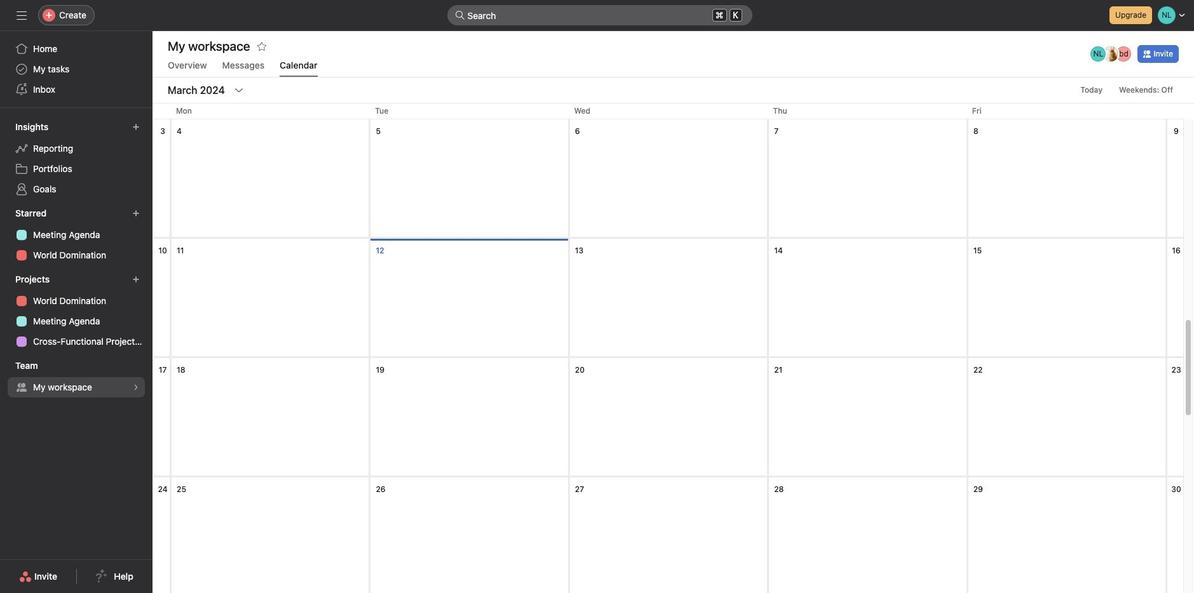 Task type: locate. For each thing, give the bounding box(es) containing it.
None field
[[447, 5, 752, 25]]

projects element
[[0, 268, 153, 355]]

prominent image
[[455, 10, 465, 20]]

new insights image
[[132, 123, 140, 131]]

insights element
[[0, 116, 153, 202]]

global element
[[0, 31, 153, 107]]

teams element
[[0, 355, 153, 400]]

pick month image
[[234, 85, 244, 95]]



Task type: vqa. For each thing, say whether or not it's contained in the screenshot.
in
no



Task type: describe. For each thing, give the bounding box(es) containing it.
add items to starred image
[[132, 210, 140, 217]]

starred element
[[0, 202, 153, 268]]

see details, my workspace image
[[132, 384, 140, 392]]

new project or portfolio image
[[132, 276, 140, 284]]

Search tasks, projects, and more text field
[[447, 5, 752, 25]]

hide sidebar image
[[17, 10, 27, 20]]

add to starred image
[[257, 41, 267, 51]]



